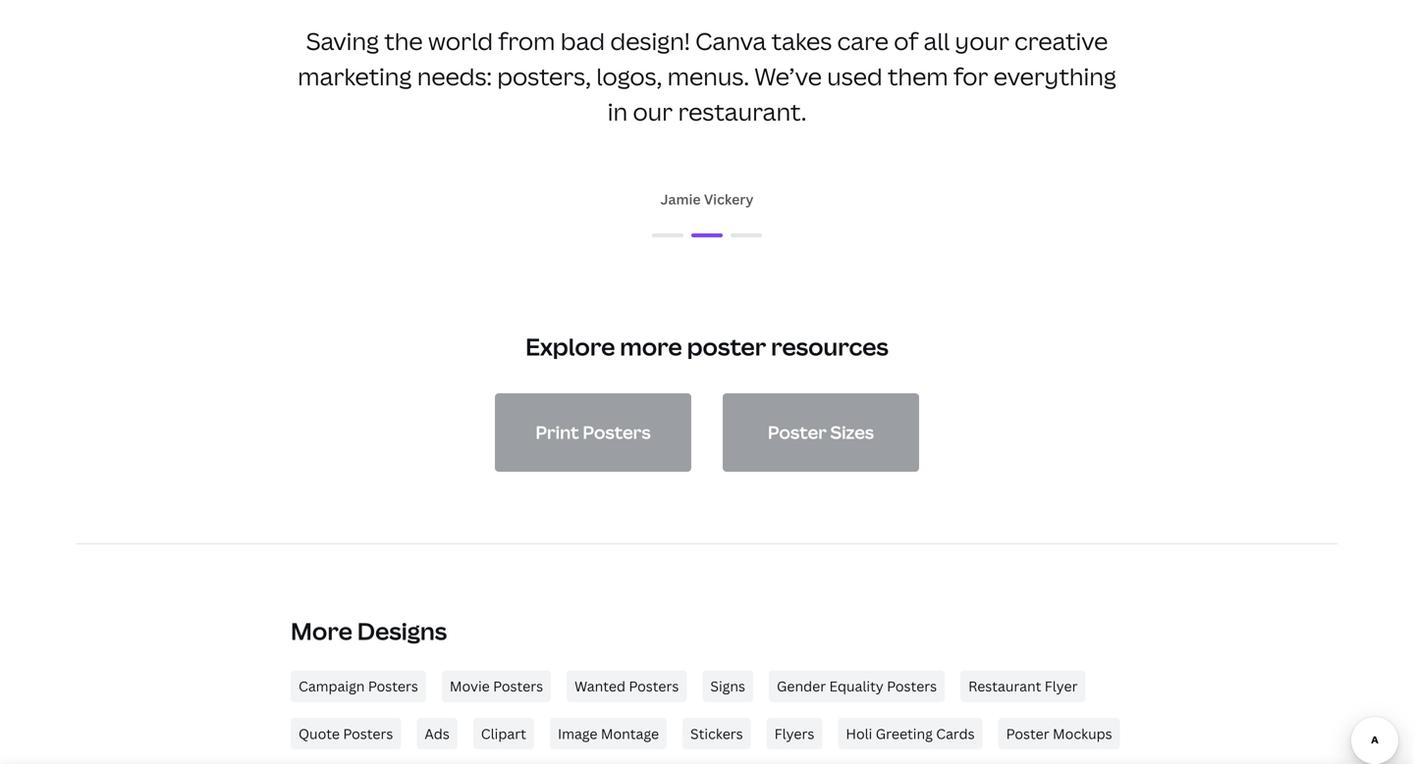 Task type: vqa. For each thing, say whether or not it's contained in the screenshot.
Sizes in the right bottom of the page
yes



Task type: locate. For each thing, give the bounding box(es) containing it.
clipart link
[[473, 719, 534, 750]]

wanted posters link
[[567, 671, 687, 703]]

cards
[[936, 725, 975, 744]]

0 vertical spatial poster
[[768, 421, 827, 445]]

poster mockups
[[1006, 725, 1112, 744]]

logos,
[[596, 60, 662, 92]]

print posters
[[535, 421, 651, 445]]

canva
[[695, 25, 766, 57]]

wanted
[[575, 677, 626, 696]]

flyers link
[[767, 719, 822, 750]]

1 vertical spatial poster
[[1006, 725, 1049, 744]]

greeting
[[876, 725, 933, 744]]

care
[[837, 25, 889, 57]]

poster sizes link
[[723, 394, 919, 473]]

gender equality posters link
[[769, 671, 945, 703]]

jamie
[[660, 190, 701, 209]]

poster
[[768, 421, 827, 445], [1006, 725, 1049, 744]]

image montage link
[[550, 719, 667, 750]]

posters right movie
[[493, 677, 543, 696]]

more
[[291, 616, 352, 648]]

restaurant
[[968, 677, 1041, 696]]

stickers link
[[683, 719, 751, 750]]

equality
[[829, 677, 884, 696]]

in
[[608, 96, 628, 128]]

signs
[[710, 677, 745, 696]]

posters up montage
[[629, 677, 679, 696]]

sizes
[[830, 421, 874, 445]]

poster down restaurant flyer link
[[1006, 725, 1049, 744]]

our
[[633, 96, 673, 128]]

creative
[[1015, 25, 1108, 57]]

1 horizontal spatial poster
[[1006, 725, 1049, 744]]

holi
[[846, 725, 872, 744]]

posters right print
[[583, 421, 651, 445]]

posters inside "link"
[[887, 677, 937, 696]]

campaign posters
[[299, 677, 418, 696]]

we've
[[754, 60, 822, 92]]

posters
[[583, 421, 651, 445], [368, 677, 418, 696], [493, 677, 543, 696], [629, 677, 679, 696], [887, 677, 937, 696], [343, 725, 393, 744]]

posters for print posters
[[583, 421, 651, 445]]

all
[[924, 25, 950, 57]]

the
[[384, 25, 423, 57]]

movie posters link
[[442, 671, 551, 703]]

mockups
[[1053, 725, 1112, 744]]

menus.
[[667, 60, 749, 92]]

posters down designs
[[368, 677, 418, 696]]

posters up holi greeting cards
[[887, 677, 937, 696]]

for
[[953, 60, 988, 92]]

signs link
[[702, 671, 753, 703]]

0 horizontal spatial poster
[[768, 421, 827, 445]]

explore more poster resources
[[525, 331, 889, 363]]

posters for movie posters
[[493, 677, 543, 696]]

ads link
[[417, 719, 457, 750]]

vickery
[[704, 190, 754, 209]]

image
[[558, 725, 597, 744]]

from
[[498, 25, 555, 57]]

restaurant.
[[678, 96, 806, 128]]

design!
[[610, 25, 690, 57]]

poster sizes
[[768, 421, 874, 445]]

posters down campaign posters link
[[343, 725, 393, 744]]

select a quotation tab list
[[295, 224, 1119, 247]]

bad
[[561, 25, 605, 57]]

poster left sizes
[[768, 421, 827, 445]]

image montage
[[558, 725, 659, 744]]

jamie vickery
[[660, 190, 754, 209]]



Task type: describe. For each thing, give the bounding box(es) containing it.
flyers
[[774, 725, 814, 744]]

more
[[620, 331, 682, 363]]

used
[[827, 60, 882, 92]]

print
[[535, 421, 579, 445]]

of
[[894, 25, 918, 57]]

posters,
[[497, 60, 591, 92]]

world
[[428, 25, 493, 57]]

movie
[[450, 677, 490, 696]]

your
[[955, 25, 1009, 57]]

gender
[[777, 677, 826, 696]]

quote posters link
[[291, 719, 401, 750]]

saving
[[306, 25, 379, 57]]

restaurant flyer
[[968, 677, 1078, 696]]

quote posters
[[299, 725, 393, 744]]

designs
[[357, 616, 447, 648]]

them
[[888, 60, 948, 92]]

posters for wanted posters
[[629, 677, 679, 696]]

marketing
[[298, 60, 412, 92]]

wanted posters
[[575, 677, 679, 696]]

print posters link
[[495, 394, 691, 473]]

poster mockups link
[[998, 719, 1120, 750]]

holi greeting cards
[[846, 725, 975, 744]]

quote
[[299, 725, 340, 744]]

stickers
[[690, 725, 743, 744]]

more designs
[[291, 616, 447, 648]]

movie posters
[[450, 677, 543, 696]]

poster
[[687, 331, 766, 363]]

poster for poster mockups
[[1006, 725, 1049, 744]]

explore
[[525, 331, 615, 363]]

posters for quote posters
[[343, 725, 393, 744]]

everything
[[994, 60, 1116, 92]]

campaign posters link
[[291, 671, 426, 703]]

needs:
[[417, 60, 492, 92]]

saving the world from bad design! canva takes care of all your creative marketing needs: posters, logos, menus. we've used them for everything in our restaurant.
[[298, 25, 1116, 128]]

gender equality posters
[[777, 677, 937, 696]]

poster for poster sizes
[[768, 421, 827, 445]]

resources
[[771, 331, 889, 363]]

takes
[[771, 25, 832, 57]]

ads
[[425, 725, 450, 744]]

clipart
[[481, 725, 526, 744]]

campaign
[[299, 677, 365, 696]]

flyer
[[1045, 677, 1078, 696]]

restaurant flyer link
[[961, 671, 1086, 703]]

posters for campaign posters
[[368, 677, 418, 696]]

holi greeting cards link
[[838, 719, 983, 750]]

montage
[[601, 725, 659, 744]]



